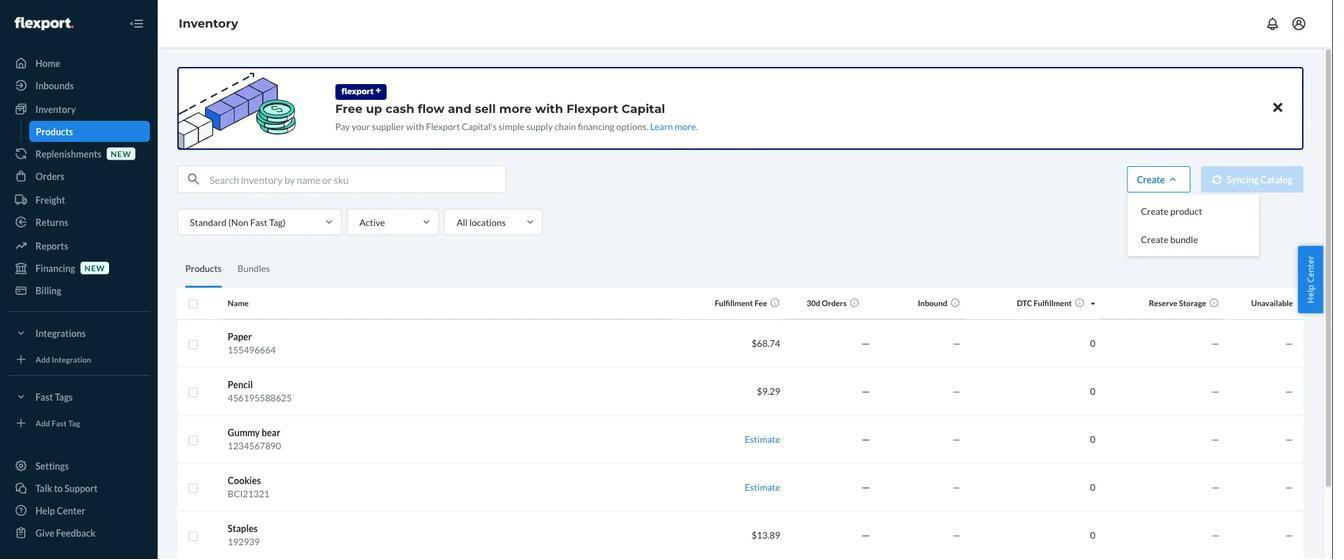 Task type: describe. For each thing, give the bounding box(es) containing it.
flexport logo image
[[14, 17, 73, 30]]

reserve
[[1149, 298, 1178, 308]]

cookies bci21321
[[228, 475, 270, 499]]

standard
[[190, 217, 227, 228]]

options.
[[616, 121, 649, 132]]

estimate for 1234567890
[[745, 434, 780, 445]]

0 horizontal spatial flexport
[[426, 121, 460, 132]]

pencil
[[228, 379, 253, 390]]

2 fulfillment from the left
[[1034, 298, 1072, 308]]

bci21321
[[228, 488, 270, 499]]

learn
[[650, 121, 673, 132]]

your
[[352, 121, 370, 132]]

settings
[[35, 460, 69, 472]]

open account menu image
[[1291, 16, 1307, 32]]

supply
[[527, 121, 553, 132]]

orders link
[[8, 166, 150, 187]]

create bundle
[[1141, 234, 1198, 245]]

help center link
[[8, 500, 150, 521]]

create for create bundle
[[1141, 234, 1169, 245]]

dtc fulfillment
[[1017, 298, 1072, 308]]

billing link
[[8, 280, 150, 301]]

1 vertical spatial center
[[57, 505, 85, 516]]

chain
[[555, 121, 576, 132]]

estimate for bci21321
[[745, 482, 780, 493]]

paper 155496664
[[228, 331, 276, 356]]

name
[[228, 298, 249, 308]]

inbound
[[918, 298, 947, 308]]

add fast tag
[[35, 418, 80, 428]]

tag)
[[269, 217, 286, 228]]

1 horizontal spatial flexport
[[567, 101, 618, 116]]

active
[[359, 217, 385, 228]]

give feedback
[[35, 527, 96, 539]]

locations
[[469, 217, 506, 228]]

add integration link
[[8, 349, 150, 370]]

standard (non fast tag)
[[190, 217, 286, 228]]

1 square image from the top
[[188, 299, 198, 309]]

open notifications image
[[1265, 16, 1281, 32]]

up
[[366, 101, 382, 116]]

square image for staples
[[188, 531, 198, 542]]

supplier
[[372, 121, 405, 132]]

paper
[[228, 331, 252, 342]]

fulfillment fee
[[715, 298, 767, 308]]

3 0 from the top
[[1090, 434, 1096, 445]]

square image for cookies
[[188, 483, 198, 494]]

new for replenishments
[[111, 149, 131, 158]]

storage
[[1179, 298, 1207, 308]]

tags
[[55, 391, 73, 403]]

0 for $68.74
[[1090, 338, 1096, 349]]

0 horizontal spatial orders
[[35, 171, 65, 182]]

new for financing
[[84, 263, 105, 273]]

0 for $9.29
[[1090, 386, 1096, 397]]

billing
[[35, 285, 61, 296]]

free up cash flow and sell more with flexport capital pay your supplier with flexport capital's simple supply chain financing options. learn more .
[[335, 101, 698, 132]]

financing
[[578, 121, 615, 132]]

inbounds link
[[8, 75, 150, 96]]

1 vertical spatial orders
[[822, 298, 847, 308]]

create product
[[1141, 206, 1202, 217]]

capital's
[[462, 121, 497, 132]]

0 horizontal spatial help
[[35, 505, 55, 516]]

learn more link
[[650, 121, 696, 132]]

talk to support button
[[8, 478, 150, 499]]

help inside button
[[1305, 285, 1317, 303]]

integrations button
[[8, 323, 150, 344]]

financing
[[35, 263, 75, 274]]

integration
[[52, 354, 91, 364]]

square image
[[188, 339, 198, 350]]

4 ― from the top
[[861, 482, 871, 493]]

add for add integration
[[35, 354, 50, 364]]

capital
[[622, 101, 665, 116]]

all
[[457, 217, 468, 228]]

155496664
[[228, 344, 276, 356]]

bear
[[262, 427, 280, 438]]

help center button
[[1298, 246, 1323, 313]]

square image for gummy
[[188, 435, 198, 446]]

.
[[696, 121, 698, 132]]

cookies
[[228, 475, 261, 486]]

1 horizontal spatial with
[[535, 101, 563, 116]]

fee
[[755, 298, 767, 308]]

reports link
[[8, 235, 150, 256]]

all locations
[[457, 217, 506, 228]]

fast tags
[[35, 391, 73, 403]]

― for $68.74
[[861, 338, 871, 349]]

feedback
[[56, 527, 96, 539]]

456195588625
[[228, 392, 292, 403]]

inbounds
[[35, 80, 74, 91]]

sync alt image
[[1211, 173, 1223, 186]]

0 horizontal spatial with
[[406, 121, 424, 132]]

$13.89
[[752, 530, 780, 541]]

integrations
[[35, 328, 86, 339]]

(non
[[228, 217, 248, 228]]

pay
[[335, 121, 350, 132]]

0 vertical spatial fast
[[250, 217, 267, 228]]

close image
[[1274, 100, 1283, 115]]

1234567890
[[228, 440, 281, 451]]



Task type: vqa. For each thing, say whether or not it's contained in the screenshot.
Cookies BCI21321 at the left of page
yes



Task type: locate. For each thing, give the bounding box(es) containing it.
1 vertical spatial help center
[[35, 505, 85, 516]]

0 horizontal spatial inventory
[[35, 104, 76, 115]]

talk
[[35, 483, 52, 494]]

1 estimate from the top
[[745, 434, 780, 445]]

add down 'fast tags'
[[35, 418, 50, 428]]

1 vertical spatial estimate link
[[745, 482, 780, 493]]

0 horizontal spatial center
[[57, 505, 85, 516]]

and
[[448, 101, 472, 116]]

square image left cookies
[[188, 483, 198, 494]]

more
[[499, 101, 532, 116], [675, 121, 696, 132]]

square image left staples
[[188, 531, 198, 542]]

new
[[111, 149, 131, 158], [84, 263, 105, 273]]

with down cash
[[406, 121, 424, 132]]

1 vertical spatial add
[[35, 418, 50, 428]]

simple
[[499, 121, 525, 132]]

0 horizontal spatial fulfillment
[[715, 298, 753, 308]]

192939
[[228, 536, 260, 547]]

help center
[[1305, 256, 1317, 303], [35, 505, 85, 516]]

unavailable
[[1251, 298, 1293, 308]]

1 horizontal spatial help
[[1305, 285, 1317, 303]]

settings link
[[8, 455, 150, 476]]

fast inside 'link'
[[52, 418, 67, 428]]

estimate link up $13.89
[[745, 482, 780, 493]]

with
[[535, 101, 563, 116], [406, 121, 424, 132]]

0 vertical spatial help
[[1305, 285, 1317, 303]]

add left integration in the left bottom of the page
[[35, 354, 50, 364]]

1 0 from the top
[[1090, 338, 1096, 349]]

product
[[1171, 206, 1202, 217]]

1 horizontal spatial center
[[1305, 256, 1317, 283]]

1 vertical spatial help
[[35, 505, 55, 516]]

flexport
[[567, 101, 618, 116], [426, 121, 460, 132]]

fast left the 'tags'
[[35, 391, 53, 403]]

0 vertical spatial inventory link
[[179, 16, 238, 31]]

0 vertical spatial new
[[111, 149, 131, 158]]

help center down to
[[35, 505, 85, 516]]

flow
[[418, 101, 445, 116]]

2 0 from the top
[[1090, 386, 1096, 397]]

with up supply
[[535, 101, 563, 116]]

5 square image from the top
[[188, 531, 198, 542]]

estimate link down $9.29
[[745, 434, 780, 445]]

1 horizontal spatial fulfillment
[[1034, 298, 1072, 308]]

square image left pencil
[[188, 387, 198, 398]]

square image
[[188, 299, 198, 309], [188, 387, 198, 398], [188, 435, 198, 446], [188, 483, 198, 494], [188, 531, 198, 542]]

more right learn
[[675, 121, 696, 132]]

estimate link for 1234567890
[[745, 434, 780, 445]]

reserve storage
[[1149, 298, 1207, 308]]

create product button
[[1131, 197, 1257, 225]]

cash
[[386, 101, 414, 116]]

1 vertical spatial inventory link
[[8, 99, 150, 120]]

1 vertical spatial inventory
[[35, 104, 76, 115]]

add integration
[[35, 354, 91, 364]]

create bundle button
[[1131, 225, 1257, 254]]

center
[[1305, 256, 1317, 283], [57, 505, 85, 516]]

talk to support
[[35, 483, 98, 494]]

add fast tag link
[[8, 413, 150, 434]]

inventory link
[[179, 16, 238, 31], [8, 99, 150, 120]]

0 vertical spatial flexport
[[567, 101, 618, 116]]

add for add fast tag
[[35, 418, 50, 428]]

tag
[[68, 418, 80, 428]]

bundles
[[238, 263, 270, 274]]

30d
[[807, 298, 820, 308]]

estimate up $13.89
[[745, 482, 780, 493]]

more up simple
[[499, 101, 532, 116]]

support
[[65, 483, 98, 494]]

0 vertical spatial estimate
[[745, 434, 780, 445]]

returns link
[[8, 212, 150, 233]]

give
[[35, 527, 54, 539]]

1 fulfillment from the left
[[715, 298, 753, 308]]

0 vertical spatial create
[[1137, 174, 1165, 185]]

pencil 456195588625
[[228, 379, 292, 403]]

gummy
[[228, 427, 260, 438]]

1 horizontal spatial orders
[[822, 298, 847, 308]]

0
[[1090, 338, 1096, 349], [1090, 386, 1096, 397], [1090, 434, 1096, 445], [1090, 482, 1096, 493], [1090, 530, 1096, 541]]

0 vertical spatial products
[[36, 126, 73, 137]]

fulfillment left fee
[[715, 298, 753, 308]]

2 vertical spatial create
[[1141, 234, 1169, 245]]

fast tags button
[[8, 386, 150, 407]]

products down standard
[[185, 263, 222, 274]]

$68.74
[[752, 338, 780, 349]]

fast left tag)
[[250, 217, 267, 228]]

give feedback button
[[8, 522, 150, 543]]

2 square image from the top
[[188, 387, 198, 398]]

orders up freight
[[35, 171, 65, 182]]

new down products link at the top
[[111, 149, 131, 158]]

create
[[1137, 174, 1165, 185], [1141, 206, 1169, 217], [1141, 234, 1169, 245]]

1 vertical spatial more
[[675, 121, 696, 132]]

dtc
[[1017, 298, 1032, 308]]

1 vertical spatial flexport
[[426, 121, 460, 132]]

freight
[[35, 194, 65, 205]]

help center inside button
[[1305, 256, 1317, 303]]

3 ― from the top
[[861, 434, 871, 445]]

create for create
[[1137, 174, 1165, 185]]

2 estimate link from the top
[[745, 482, 780, 493]]

1 vertical spatial create
[[1141, 206, 1169, 217]]

help center right unavailable at bottom
[[1305, 256, 1317, 303]]

0 vertical spatial estimate link
[[745, 434, 780, 445]]

1 horizontal spatial more
[[675, 121, 696, 132]]

1 horizontal spatial inventory link
[[179, 16, 238, 31]]

home link
[[8, 53, 150, 74]]

0 vertical spatial with
[[535, 101, 563, 116]]

square image up square image
[[188, 299, 198, 309]]

staples
[[228, 523, 258, 534]]

fast
[[250, 217, 267, 228], [35, 391, 53, 403], [52, 418, 67, 428]]

1 vertical spatial fast
[[35, 391, 53, 403]]

products inside products link
[[36, 126, 73, 137]]

0 horizontal spatial inventory link
[[8, 99, 150, 120]]

1 vertical spatial products
[[185, 263, 222, 274]]

0 vertical spatial add
[[35, 354, 50, 364]]

1 ― from the top
[[861, 338, 871, 349]]

0 vertical spatial orders
[[35, 171, 65, 182]]

4 square image from the top
[[188, 483, 198, 494]]

freight link
[[8, 189, 150, 210]]

estimate link
[[745, 434, 780, 445], [745, 482, 780, 493]]

2 ― from the top
[[861, 386, 871, 397]]

0 vertical spatial more
[[499, 101, 532, 116]]

― for $9.29
[[861, 386, 871, 397]]

syncing catalog
[[1227, 174, 1293, 185]]

create for create product
[[1141, 206, 1169, 217]]

fast left tag at bottom left
[[52, 418, 67, 428]]

0 horizontal spatial more
[[499, 101, 532, 116]]

0 horizontal spatial help center
[[35, 505, 85, 516]]

1 add from the top
[[35, 354, 50, 364]]

create left product at the top of the page
[[1141, 206, 1169, 217]]

1 horizontal spatial inventory
[[179, 16, 238, 31]]

replenishments
[[35, 148, 101, 159]]

products up 'replenishments'
[[36, 126, 73, 137]]

1 vertical spatial new
[[84, 263, 105, 273]]

free
[[335, 101, 363, 116]]

flexport down flow
[[426, 121, 460, 132]]

create left bundle
[[1141, 234, 1169, 245]]

to
[[54, 483, 63, 494]]

create inside create bundle 'button'
[[1141, 234, 1169, 245]]

sell
[[475, 101, 496, 116]]

estimate link for bci21321
[[745, 482, 780, 493]]

products link
[[29, 121, 150, 142]]

reports
[[35, 240, 68, 251]]

3 square image from the top
[[188, 435, 198, 446]]

0 vertical spatial inventory
[[179, 16, 238, 31]]

help right unavailable at bottom
[[1305, 285, 1317, 303]]

fulfillment
[[715, 298, 753, 308], [1034, 298, 1072, 308]]

2 estimate from the top
[[745, 482, 780, 493]]

1 horizontal spatial new
[[111, 149, 131, 158]]

orders right 30d
[[822, 298, 847, 308]]

5 0 from the top
[[1090, 530, 1096, 541]]

1 horizontal spatial help center
[[1305, 256, 1317, 303]]

30d orders
[[807, 298, 847, 308]]

help
[[1305, 285, 1317, 303], [35, 505, 55, 516]]

create up "create product"
[[1137, 174, 1165, 185]]

4 0 from the top
[[1090, 482, 1096, 493]]

0 horizontal spatial products
[[36, 126, 73, 137]]

0 horizontal spatial new
[[84, 263, 105, 273]]

fast inside dropdown button
[[35, 391, 53, 403]]

gummy bear 1234567890
[[228, 427, 281, 451]]

add inside 'link'
[[35, 418, 50, 428]]

0 for $13.89
[[1090, 530, 1096, 541]]

square image left gummy
[[188, 435, 198, 446]]

home
[[35, 58, 60, 69]]

fulfillment right dtc
[[1034, 298, 1072, 308]]

1 estimate link from the top
[[745, 434, 780, 445]]

1 vertical spatial with
[[406, 121, 424, 132]]

create inside create product button
[[1141, 206, 1169, 217]]

0 vertical spatial center
[[1305, 256, 1317, 283]]

2 add from the top
[[35, 418, 50, 428]]

― for $13.89
[[861, 530, 871, 541]]

estimate down $9.29
[[745, 434, 780, 445]]

$9.29
[[757, 386, 780, 397]]

syncing catalog button
[[1201, 166, 1304, 193]]

center inside button
[[1305, 256, 1317, 283]]

1 vertical spatial estimate
[[745, 482, 780, 493]]

help up give
[[35, 505, 55, 516]]

0 vertical spatial help center
[[1305, 256, 1317, 303]]

flexport up financing
[[567, 101, 618, 116]]

Search inventory by name or sku text field
[[210, 166, 505, 193]]

inventory
[[179, 16, 238, 31], [35, 104, 76, 115]]

new down reports link
[[84, 263, 105, 273]]

catalog
[[1261, 174, 1293, 185]]

5 ― from the top
[[861, 530, 871, 541]]

products
[[36, 126, 73, 137], [185, 263, 222, 274]]

2 vertical spatial fast
[[52, 418, 67, 428]]

close navigation image
[[129, 16, 145, 32]]

square image for pencil
[[188, 387, 198, 398]]

1 horizontal spatial products
[[185, 263, 222, 274]]

add
[[35, 354, 50, 364], [35, 418, 50, 428]]

syncing
[[1227, 174, 1259, 185]]



